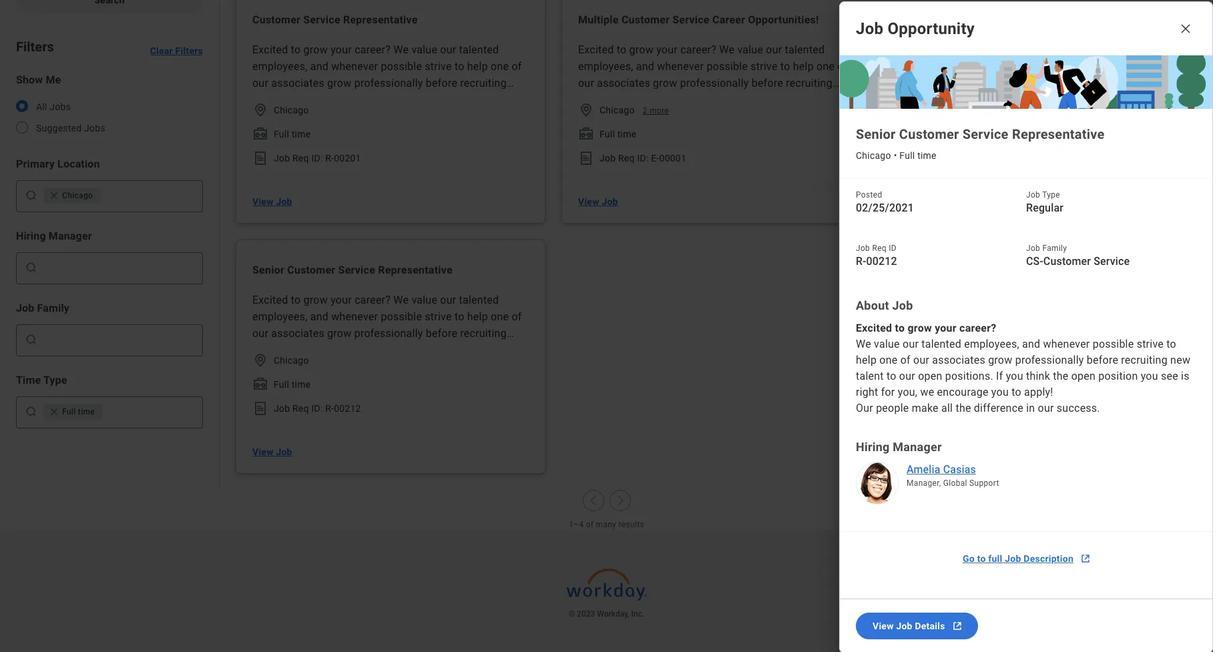 Task type: describe. For each thing, give the bounding box(es) containing it.
we inside the excited to grow your career? we value our talented employees, and whenever possible strive to help one of our associates grow professionally before recruiting new talent to our open positions. if you think the open position you see is right for you, we encourage you to apply! our people make all the difference in our success .
[[921, 386, 935, 399]]

is for manager
[[987, 110, 995, 123]]

support
[[970, 479, 999, 488]]

suggested
[[36, 123, 82, 134]]

0 vertical spatial representative
[[343, 13, 418, 26]]

2 more
[[643, 106, 669, 116]]

primary
[[16, 158, 55, 170]]

3 search image from the top
[[25, 405, 38, 419]]

posted
[[856, 190, 883, 200]]

location element for regional sales manager
[[904, 102, 920, 118]]

whenever for service
[[331, 311, 378, 323]]

primary location
[[16, 158, 100, 170]]

about
[[856, 299, 889, 313]]

difference for regional sales manager
[[1054, 127, 1104, 140]]

more
[[650, 106, 669, 116]]

people inside the excited to grow your career? we value our talented employees, and whenever possible strive to help one of our associates grow professionally before recruiting new talent to our open positions. if you think the open position you see is right for you, we encourage you to apply! our people make all the difference in our success .
[[876, 402, 909, 415]]

2023
[[577, 610, 595, 619]]

amelia casias manager, global support
[[907, 463, 999, 488]]

show me
[[16, 73, 61, 86]]

details
[[915, 621, 945, 632]]

jobrequisitionid element for customer
[[252, 150, 268, 166]]

make for manager
[[992, 127, 1019, 140]]

clear
[[150, 45, 173, 56]]

many
[[596, 520, 617, 530]]

view job for multiple
[[578, 196, 618, 207]]

0 horizontal spatial manager
[[49, 230, 92, 242]]

if for senior customer service representative
[[416, 344, 423, 357]]

see inside the excited to grow your career? we value our talented employees, and whenever possible strive to help one of our associates grow professionally before recruiting new talent to our open positions. if you think the open position you see is right for you, we encourage you to apply! our people make all the difference in our success .
[[1161, 370, 1179, 383]]

req for senior customer service representative
[[292, 403, 309, 414]]

job req id : r-00212
[[274, 403, 361, 414]]

view inside job opportunity dialog
[[873, 621, 894, 632]]

employees, inside the excited to grow your career? we value our talented employees, and whenever possible strive to help one of our associates grow professionally before recruiting new talent to our open positions. if you think the open position you see is right for you, we encourage you to apply! our people make all the difference in our success .
[[964, 338, 1020, 351]]

chicago for senior customer service representative
[[274, 355, 309, 366]]

you, for service
[[388, 361, 408, 373]]

time type element for senior
[[252, 377, 268, 393]]

job req id : r-00201
[[274, 153, 361, 164]]

me
[[46, 73, 61, 86]]

our inside the excited to grow your career? we value our talented employees, and whenever possible strive to help one of our associates grow professionally before recruiting new talent to our open positions. if you think the open position you see is right for you, we encourage you to apply! our people make all the difference in our success .
[[856, 402, 873, 415]]

©
[[569, 610, 575, 619]]

talent for senior
[[275, 344, 303, 357]]

customer service representative
[[252, 13, 418, 26]]

full
[[989, 554, 1003, 564]]

chevron left image
[[587, 494, 600, 508]]

inc.
[[631, 610, 645, 619]]

2
[[643, 106, 648, 116]]

excited inside the excited to grow your career? we value our talented employees, and whenever possible strive to help one of our associates grow professionally before recruiting new talent to our open positions. if you think the open position you see is right for you, we encourage you to apply! our people make all the difference in our success .
[[856, 322, 892, 335]]

possible inside the excited to grow your career? we value our talented employees, and whenever possible strive to help one of our associates grow professionally before recruiting new talent to our open positions. if you think the open position you see is right for you, we encourage you to apply! our people make all the difference in our success .
[[1093, 338, 1134, 351]]

make inside the excited to grow your career? we value our talented employees, and whenever possible strive to help one of our associates grow professionally before recruiting new talent to our open positions. if you think the open position you see is right for you, we encourage you to apply! our people make all the difference in our success .
[[912, 402, 939, 415]]

0 horizontal spatial filters
[[16, 39, 54, 55]]

description
[[1024, 554, 1074, 564]]

think inside the excited to grow your career? we value our talented employees, and whenever possible strive to help one of our associates grow professionally before recruiting new talent to our open positions. if you think the open position you see is right for you, we encourage you to apply! our people make all the difference in our success .
[[1026, 370, 1050, 383]]

you, inside the excited to grow your career? we value our talented employees, and whenever possible strive to help one of our associates grow professionally before recruiting new talent to our open positions. if you think the open position you see is right for you, we encourage you to apply! our people make all the difference in our success .
[[898, 386, 918, 399]]

view job for regional
[[904, 196, 944, 207]]

and for sales
[[962, 60, 980, 73]]

pagination element
[[0, 490, 1213, 530]]

remove image inside full time button
[[49, 407, 59, 417]]

career? inside the excited to grow your career? we value our talented employees, and whenever possible strive to help one of our associates grow professionally before recruiting new talent to our open positions. if you think the open position you see is right for you, we encourage you to apply! our people make all the difference in our success .
[[960, 322, 997, 335]]

job req id r-00212
[[856, 244, 897, 268]]

time type image for senior
[[252, 377, 268, 393]]

difference for senior customer service representative
[[402, 377, 452, 390]]

workday,
[[597, 610, 629, 619]]

is for service
[[335, 361, 344, 373]]

your inside the excited to grow your career? we value our talented employees, and whenever possible strive to help one of our associates grow professionally before recruiting new talent to our open positions. if you think the open position you see is right for you, we encourage you to apply! our people make all the difference in our success .
[[935, 322, 957, 335]]

career
[[712, 13, 745, 26]]

2 vertical spatial representative
[[378, 264, 453, 276]]

whenever inside the excited to grow your career? we value our talented employees, and whenever possible strive to help one of our associates grow professionally before recruiting new talent to our open positions. if you think the open position you see is right for you, we encourage you to apply! our people make all the difference in our success .
[[1043, 338, 1090, 351]]

apply! inside the excited to grow your career? we value our talented employees, and whenever possible strive to help one of our associates grow professionally before recruiting new talent to our open positions. if you think the open position you see is right for you, we encourage you to apply! our people make all the difference in our success .
[[1024, 386, 1054, 399]]

r- for senior customer service representative
[[325, 403, 334, 414]]

show
[[16, 73, 43, 86]]

•
[[894, 150, 897, 161]]

chevron right image
[[613, 494, 627, 508]]

time for customer service representative
[[292, 129, 311, 140]]

talented inside the excited to grow your career? we value our talented employees, and whenever possible strive to help one of our associates grow professionally before recruiting new talent to our open positions. if you think the open position you see is right for you, we encourage you to apply! our people make all the difference in our success .
[[922, 338, 962, 351]]

job default image image
[[840, 55, 1213, 109]]

full for customer service representative
[[274, 129, 289, 140]]

recruiting inside the excited to grow your career? we value our talented employees, and whenever possible strive to help one of our associates grow professionally before recruiting new talent to our open positions. if you think the open position you see is right for you, we encourage you to apply! our people make all the difference in our success .
[[1121, 354, 1168, 367]]

cs-
[[1026, 255, 1044, 268]]

your for manager
[[982, 43, 1004, 56]]

view job button for customer
[[247, 188, 298, 215]]

go to full job description link
[[955, 546, 1098, 572]]

chicago inside button
[[62, 191, 93, 200]]

about job
[[856, 299, 913, 313]]

jobrequisitionid image for senior customer service representative
[[252, 401, 268, 417]]

00212 inside job req id r-00212
[[867, 255, 897, 268]]

view job for customer
[[252, 196, 292, 207]]

manager,
[[907, 479, 941, 488]]

regional
[[904, 13, 948, 26]]

sales
[[950, 13, 978, 26]]

job req id
[[926, 153, 972, 164]]

our for sales
[[936, 127, 954, 140]]

think for senior customer service representative
[[446, 344, 470, 357]]

associates inside the excited to grow your career? we value our talented employees, and whenever possible strive to help one of our associates grow professionally before recruiting new talent to our open positions. if you think the open position you see is right for you, we encourage you to apply! our people make all the difference in our success .
[[932, 354, 986, 367]]

in for senior customer service representative
[[455, 377, 464, 390]]

recruiting for senior customer service representative
[[460, 327, 507, 340]]

search image for hiring
[[25, 261, 38, 274]]

in inside the excited to grow your career? we value our talented employees, and whenever possible strive to help one of our associates grow professionally before recruiting new talent to our open positions. if you think the open position you see is right for you, we encourage you to apply! our people make all the difference in our success .
[[1027, 402, 1035, 415]]

new for regional sales manager
[[904, 93, 924, 106]]

if for regional sales manager
[[1067, 93, 1074, 106]]

full time for customer
[[274, 129, 311, 140]]

possible for manager
[[1033, 60, 1074, 73]]

position inside the excited to grow your career? we value our talented employees, and whenever possible strive to help one of our associates grow professionally before recruiting new talent to our open positions. if you think the open position you see is right for you, we encourage you to apply! our people make all the difference in our success .
[[1099, 370, 1138, 383]]

value for regional sales manager
[[1063, 43, 1089, 56]]

search image for job
[[25, 333, 38, 347]]

jobrequisitionid element for multiple
[[578, 150, 594, 166]]

regional sales manager
[[904, 13, 1024, 26]]

new inside the excited to grow your career? we value our talented employees, and whenever possible strive to help one of our associates grow professionally before recruiting new talent to our open positions. if you think the open position you see is right for you, we encourage you to apply! our people make all the difference in our success .
[[1171, 354, 1191, 367]]

one for regional sales manager
[[1143, 60, 1161, 73]]

think for regional sales manager
[[1097, 93, 1121, 106]]

: for multiple
[[646, 153, 649, 164]]

possible for service
[[381, 311, 422, 323]]

multiple customer service career opportunities!
[[578, 13, 819, 26]]

r- inside job req id r-00212
[[856, 255, 867, 268]]

opportunities!
[[748, 13, 819, 26]]

00001
[[659, 153, 687, 164]]

full time for multiple
[[600, 129, 637, 140]]

of inside the excited to grow your career? we value our talented employees, and whenever possible strive to help one of our associates grow professionally before recruiting new talent to our open positions. if you think the open position you see is right for you, we encourage you to apply! our people make all the difference in our success .
[[901, 354, 911, 367]]

job inside job type regular
[[1026, 190, 1041, 200]]

talented for regional sales manager
[[1111, 43, 1151, 56]]

2 horizontal spatial manager
[[980, 13, 1024, 26]]

: for senior
[[320, 403, 323, 414]]

we for senior customer service representative
[[411, 361, 425, 373]]

suggested jobs
[[36, 123, 105, 134]]

job req id : e-00001
[[600, 153, 687, 164]]

time inside job opportunity dialog
[[918, 150, 937, 161]]

career? for service
[[355, 294, 391, 307]]

hiring inside job opportunity dialog
[[856, 440, 890, 454]]

senior inside job opportunity dialog
[[856, 126, 896, 142]]

strive for senior customer service representative
[[425, 311, 452, 323]]

amelia
[[907, 463, 941, 476]]

recruiting for regional sales manager
[[1112, 77, 1159, 89]]

view job details
[[873, 621, 945, 632]]

job opportunity dialog
[[839, 1, 1213, 652]]

view job button for regional
[[899, 188, 949, 215]]

view job button for multiple
[[573, 188, 624, 215]]

00212 inside filters tab panel
[[334, 403, 361, 414]]

position for regional
[[904, 110, 944, 123]]

02/25/2021
[[856, 202, 914, 214]]

jobrequisitionid image
[[578, 150, 594, 166]]

jobs for all jobs
[[50, 102, 71, 112]]

time type element for multiple
[[578, 126, 594, 142]]

view job for senior
[[252, 447, 292, 457]]

right inside the excited to grow your career? we value our talented employees, and whenever possible strive to help one of our associates grow professionally before recruiting new talent to our open positions. if you think the open position you see is right for you, we encourage you to apply! our people make all the difference in our success .
[[856, 386, 879, 399]]

strive for regional sales manager
[[1077, 60, 1104, 73]]

manager inside job opportunity dialog
[[893, 440, 942, 454]]

view for senior customer service representative
[[252, 447, 274, 457]]

full time for regional
[[926, 129, 963, 140]]

before inside the excited to grow your career? we value our talented employees, and whenever possible strive to help one of our associates grow professionally before recruiting new talent to our open positions. if you think the open position you see is right for you, we encourage you to apply! our people make all the difference in our success .
[[1087, 354, 1119, 367]]

go to full job description
[[963, 554, 1074, 564]]

time type
[[16, 374, 67, 387]]

location image
[[578, 102, 594, 118]]

and for customer
[[310, 311, 329, 323]]

view for customer service representative
[[252, 196, 274, 207]]

see for customer
[[315, 361, 332, 373]]

hiring manager inside filters tab panel
[[16, 230, 92, 242]]

remove image for full time button
[[49, 407, 62, 417]]

help for senior customer service representative
[[467, 311, 488, 323]]

1–4
[[569, 520, 584, 530]]

excited to grow your career? we value our talented employees, and whenever possible strive to help one of our associates grow professionally before recruiting new talent to our open positions. if you think the open position you see is right for you, we encourage you to apply!  our people make all the difference in our success. for service
[[252, 294, 529, 390]]

id inside job req id r-00212
[[889, 244, 897, 253]]



Task type: locate. For each thing, give the bounding box(es) containing it.
before for regional sales manager
[[1078, 77, 1109, 89]]

0 vertical spatial one
[[1143, 60, 1161, 73]]

time type image
[[578, 126, 594, 142], [252, 377, 268, 393]]

excited to grow your career? we value our talented employees, and whenever possible strive to help one of our associates grow professionally before recruiting new talent to our open positions. if you think the open position you see is right for you, we encourage you to apply! our people make all the difference in our success .
[[856, 322, 1194, 415]]

possible
[[1033, 60, 1074, 73], [381, 311, 422, 323], [1093, 338, 1134, 351]]

2 vertical spatial your
[[935, 322, 957, 335]]

position up chicago • full time
[[904, 110, 944, 123]]

location element for senior customer service representative
[[252, 353, 268, 369]]

casias
[[943, 463, 976, 476]]

we inside the excited to grow your career? we value our talented employees, and whenever possible strive to help one of our associates grow professionally before recruiting new talent to our open positions. if you think the open position you see is right for you, we encourage you to apply! our people make all the difference in our success .
[[856, 338, 871, 351]]

r-
[[325, 153, 334, 164], [856, 255, 867, 268], [325, 403, 334, 414]]

professionally
[[1006, 77, 1075, 89], [354, 327, 423, 340], [1016, 354, 1084, 367]]

1 vertical spatial remove image
[[49, 407, 62, 417]]

amelia casias link
[[907, 462, 1197, 478]]

view job button down jobrequisitionid icon at top
[[573, 188, 624, 215]]

full time up the job req id
[[926, 129, 963, 140]]

2 vertical spatial value
[[874, 338, 900, 351]]

req for customer service representative
[[292, 153, 309, 164]]

all for manager
[[1022, 127, 1033, 140]]

family for job family
[[37, 302, 69, 315]]

0 vertical spatial hiring manager
[[16, 230, 92, 242]]

ext link image inside the go to full job description "link"
[[1079, 552, 1093, 566]]

full time for senior
[[274, 379, 311, 390]]

0 vertical spatial senior
[[856, 126, 896, 142]]

chicago up the job req id
[[926, 105, 961, 116]]

1 horizontal spatial jobs
[[84, 123, 105, 134]]

associates for sales
[[923, 77, 976, 89]]

ext link image inside view job details button
[[951, 620, 964, 633]]

2 horizontal spatial in
[[1107, 127, 1115, 140]]

1 time type image from the left
[[252, 126, 268, 142]]

hiring manager inside job opportunity dialog
[[856, 440, 942, 454]]

1 vertical spatial hiring
[[856, 440, 890, 454]]

© 2023 workday, inc.
[[569, 610, 645, 619]]

job inside job req id r-00212
[[856, 244, 870, 253]]

time type image for customer
[[252, 126, 268, 142]]

location element
[[252, 102, 268, 118], [578, 102, 594, 118], [904, 102, 920, 118], [252, 353, 268, 369]]

00201
[[334, 153, 361, 164]]

x image
[[1179, 22, 1193, 35]]

job inside button
[[896, 621, 913, 632]]

jobrequisitionid image left "job req id : r-00201"
[[252, 150, 268, 166]]

professionally for manager
[[1006, 77, 1075, 89]]

2 time type image from the left
[[904, 126, 920, 142]]

2 vertical spatial positions.
[[945, 370, 994, 383]]

position up .
[[1099, 370, 1138, 383]]

type inside filters tab panel
[[43, 374, 67, 387]]

full down the time type
[[62, 407, 76, 417]]

0 vertical spatial employees,
[[904, 60, 959, 73]]

positions. inside the excited to grow your career? we value our talented employees, and whenever possible strive to help one of our associates grow professionally before recruiting new talent to our open positions. if you think the open position you see is right for you, we encourage you to apply! our people make all the difference in our success .
[[945, 370, 994, 383]]

1 remove image from the top
[[49, 190, 62, 201]]

type for time type
[[43, 374, 67, 387]]

hiring manager down chicago button
[[16, 230, 92, 242]]

job type regular
[[1026, 190, 1064, 214]]

full time button
[[43, 404, 103, 420]]

talent for regional
[[927, 93, 955, 106]]

view job button down the 'job req id : r-00212'
[[247, 439, 298, 465]]

talented for senior customer service representative
[[459, 294, 499, 307]]

0 vertical spatial time type image
[[578, 126, 594, 142]]

to
[[943, 43, 953, 56], [1106, 60, 1116, 73], [958, 93, 968, 106], [1154, 110, 1164, 123], [291, 294, 301, 307], [455, 311, 465, 323], [895, 322, 905, 335], [1167, 338, 1177, 351], [306, 344, 316, 357], [502, 361, 512, 373], [887, 370, 897, 383], [1012, 386, 1022, 399], [977, 554, 986, 564]]

make for service
[[340, 377, 367, 390]]

search image
[[25, 261, 38, 274], [25, 333, 38, 347], [25, 405, 38, 419]]

apply!
[[904, 127, 933, 140], [252, 377, 282, 390], [1024, 386, 1054, 399]]

jobs right all
[[50, 102, 71, 112]]

full up the 'job req id : r-00212'
[[274, 379, 289, 390]]

ext link image right details
[[951, 620, 964, 633]]

0 horizontal spatial value
[[412, 294, 437, 307]]

time for regional sales manager
[[943, 129, 963, 140]]

one
[[1143, 60, 1161, 73], [491, 311, 509, 323], [880, 354, 898, 367]]

id for multiple customer service career opportunities!
[[637, 153, 646, 164]]

our for customer
[[284, 377, 302, 390]]

2 more button
[[643, 106, 669, 116]]

time type image for regional
[[904, 126, 920, 142]]

recruiting
[[1112, 77, 1159, 89], [460, 327, 507, 340], [1121, 354, 1168, 367]]

1 horizontal spatial success.
[[1137, 127, 1180, 140]]

0 horizontal spatial talent
[[275, 344, 303, 357]]

time for senior customer service representative
[[292, 379, 311, 390]]

2 horizontal spatial difference
[[1054, 127, 1104, 140]]

e-
[[651, 153, 659, 164]]

00212
[[867, 255, 897, 268], [334, 403, 361, 414]]

0 horizontal spatial right
[[346, 361, 369, 373]]

help inside the excited to grow your career? we value our talented employees, and whenever possible strive to help one of our associates grow professionally before recruiting new talent to our open positions. if you think the open position you see is right for you, we encourage you to apply! our people make all the difference in our success .
[[856, 354, 877, 367]]

one inside the excited to grow your career? we value our talented employees, and whenever possible strive to help one of our associates grow professionally before recruiting new talent to our open positions. if you think the open position you see is right for you, we encourage you to apply! our people make all the difference in our success .
[[880, 354, 898, 367]]

all
[[36, 102, 47, 112]]

type
[[1043, 190, 1060, 200], [43, 374, 67, 387]]

representative
[[343, 13, 418, 26], [1012, 126, 1105, 142], [378, 264, 453, 276]]

remove image inside chicago button
[[49, 190, 62, 201]]

and
[[962, 60, 980, 73], [310, 311, 329, 323], [1022, 338, 1041, 351]]

1 vertical spatial type
[[43, 374, 67, 387]]

all jobs
[[36, 102, 71, 112]]

remove image down the time type
[[49, 407, 59, 417]]

0 horizontal spatial make
[[340, 377, 367, 390]]

right for service
[[346, 361, 369, 373]]

senior customer service representative inside job opportunity dialog
[[856, 126, 1105, 142]]

chicago button
[[43, 188, 101, 204]]

all for service
[[370, 377, 381, 390]]

you
[[1077, 93, 1095, 106], [947, 110, 964, 123], [1134, 110, 1151, 123], [425, 344, 443, 357], [295, 361, 312, 373], [482, 361, 499, 373], [1006, 370, 1024, 383], [1141, 370, 1158, 383], [992, 386, 1009, 399]]

full inside button
[[62, 407, 76, 417]]

0 vertical spatial recruiting
[[1112, 77, 1159, 89]]

0 horizontal spatial whenever
[[331, 311, 378, 323]]

0 vertical spatial remove image
[[49, 190, 59, 201]]

new for senior customer service representative
[[252, 344, 273, 357]]

value inside the excited to grow your career? we value our talented employees, and whenever possible strive to help one of our associates grow professionally before recruiting new talent to our open positions. if you think the open position you see is right for you, we encourage you to apply! our people make all the difference in our success .
[[874, 338, 900, 351]]

family for job family cs-customer service
[[1043, 244, 1067, 253]]

your for service
[[331, 294, 352, 307]]

view job down jobrequisitionid icon at top
[[578, 196, 618, 207]]

2 vertical spatial talented
[[922, 338, 962, 351]]

make up amelia
[[912, 402, 939, 415]]

hiring manager up amelia
[[856, 440, 942, 454]]

: for customer
[[320, 153, 323, 164]]

multiple
[[578, 13, 619, 26]]

for for manager
[[1023, 110, 1037, 123]]

2 horizontal spatial all
[[1022, 127, 1033, 140]]

filters
[[16, 39, 54, 55], [175, 45, 203, 56]]

full up "job req id : r-00201"
[[274, 129, 289, 140]]

apply! for regional
[[904, 127, 933, 140]]

2 vertical spatial think
[[1026, 370, 1050, 383]]

2 vertical spatial we
[[921, 386, 935, 399]]

view job details button
[[856, 613, 978, 640]]

1 horizontal spatial hiring
[[856, 440, 890, 454]]

filters tab panel
[[0, 0, 1213, 530]]

full up the job req id
[[926, 129, 941, 140]]

chicago inside job opportunity dialog
[[856, 150, 891, 161]]

.
[[1097, 402, 1100, 415]]

remove image inside chicago button
[[49, 190, 59, 201]]

type inside job type regular
[[1043, 190, 1060, 200]]

ext link image
[[1079, 552, 1093, 566], [951, 620, 964, 633]]

2 horizontal spatial see
[[1161, 370, 1179, 383]]

full time
[[274, 129, 311, 140], [600, 129, 637, 140], [926, 129, 963, 140], [274, 379, 311, 390], [62, 407, 95, 417]]

full time down the time type
[[62, 407, 95, 417]]

success. for senior customer service representative
[[485, 377, 529, 390]]

1 vertical spatial senior
[[252, 264, 284, 276]]

remove image inside full time button
[[49, 407, 62, 417]]

location element for customer service representative
[[252, 102, 268, 118]]

1 horizontal spatial 00212
[[867, 255, 897, 268]]

encourage
[[1079, 110, 1131, 123], [428, 361, 479, 373], [937, 386, 989, 399]]

2 horizontal spatial value
[[1063, 43, 1089, 56]]

to inside "link"
[[977, 554, 986, 564]]

is
[[987, 110, 995, 123], [335, 361, 344, 373], [1181, 370, 1190, 383]]

you,
[[1040, 110, 1060, 123], [388, 361, 408, 373], [898, 386, 918, 399]]

2 vertical spatial career?
[[960, 322, 997, 335]]

difference
[[1054, 127, 1104, 140], [402, 377, 452, 390], [974, 402, 1024, 415]]

0 vertical spatial jobs
[[50, 102, 71, 112]]

2 horizontal spatial for
[[1023, 110, 1037, 123]]

location
[[57, 158, 100, 170]]

remove image
[[49, 190, 62, 201], [49, 407, 59, 417]]

view for regional sales manager
[[904, 196, 925, 207]]

excited for senior
[[252, 294, 288, 307]]

0 horizontal spatial for
[[372, 361, 385, 373]]

career? for manager
[[1006, 43, 1042, 56]]

chicago • full time
[[856, 150, 937, 161]]

senior inside filters tab panel
[[252, 264, 284, 276]]

remove image right search image in the left of the page
[[49, 190, 59, 201]]

0 horizontal spatial excited to grow your career? we value our talented employees, and whenever possible strive to help one of our associates grow professionally before recruiting new talent to our open positions. if you think the open position you see is right for you, we encourage you to apply!  our people make all the difference in our success.
[[252, 294, 529, 390]]

1 horizontal spatial is
[[987, 110, 995, 123]]

customer inside job family cs-customer service
[[1044, 255, 1091, 268]]

1 horizontal spatial we
[[856, 338, 871, 351]]

job inside "link"
[[1005, 554, 1021, 564]]

1 remove image from the top
[[49, 190, 59, 201]]

jobrequisitionid element left the 'job req id : r-00212'
[[252, 401, 268, 417]]

manager up amelia
[[893, 440, 942, 454]]

filters right the clear
[[175, 45, 203, 56]]

for inside the excited to grow your career? we value our talented employees, and whenever possible strive to help one of our associates grow professionally before recruiting new talent to our open positions. if you think the open position you see is right for you, we encourage you to apply! our people make all the difference in our success .
[[881, 386, 895, 399]]

remove image for remove image within chicago button
[[49, 190, 59, 201]]

senior customer service representative inside filters tab panel
[[252, 264, 453, 276]]

if inside the excited to grow your career? we value our talented employees, and whenever possible strive to help one of our associates grow professionally before recruiting new talent to our open positions. if you think the open position you see is right for you, we encourage you to apply! our people make all the difference in our success .
[[996, 370, 1003, 383]]

view job button down "job req id : r-00201"
[[247, 188, 298, 215]]

0 vertical spatial associates
[[923, 77, 976, 89]]

clear filters button
[[150, 29, 203, 56]]

0 horizontal spatial type
[[43, 374, 67, 387]]

0 horizontal spatial encourage
[[428, 361, 479, 373]]

1 horizontal spatial career?
[[960, 322, 997, 335]]

hiring manager
[[16, 230, 92, 242], [856, 440, 942, 454]]

location image for customer
[[252, 102, 268, 118]]

0 horizontal spatial position
[[252, 361, 292, 373]]

difference inside the excited to grow your career? we value our talented employees, and whenever possible strive to help one of our associates grow professionally before recruiting new talent to our open positions. if you think the open position you see is right for you, we encourage you to apply! our people make all the difference in our success .
[[974, 402, 1024, 415]]

remove image right search image in the left of the page
[[49, 190, 62, 201]]

make
[[992, 127, 1019, 140], [340, 377, 367, 390], [912, 402, 939, 415]]

job family
[[16, 302, 69, 315]]

type up regular on the right of the page
[[1043, 190, 1060, 200]]

positions. for manager
[[1016, 93, 1065, 106]]

0 vertical spatial manager
[[980, 13, 1024, 26]]

results
[[619, 520, 644, 530]]

our
[[936, 127, 954, 140], [284, 377, 302, 390], [856, 402, 873, 415]]

2 vertical spatial and
[[1022, 338, 1041, 351]]

family inside filters tab panel
[[37, 302, 69, 315]]

search image down time
[[25, 405, 38, 419]]

senior customer service representative
[[856, 126, 1105, 142], [252, 264, 453, 276]]

chicago
[[274, 105, 309, 116], [600, 105, 635, 116], [926, 105, 961, 116], [856, 150, 891, 161], [62, 191, 93, 200], [274, 355, 309, 366]]

of inside pagination element
[[586, 520, 594, 530]]

id for senior customer service representative
[[311, 403, 320, 414]]

associates for customer
[[271, 327, 325, 340]]

chicago for multiple customer service career opportunities!
[[600, 105, 635, 116]]

search image
[[25, 189, 38, 202]]

full inside job opportunity dialog
[[900, 150, 915, 161]]

1 vertical spatial strive
[[425, 311, 452, 323]]

chicago up the 'job req id : r-00212'
[[274, 355, 309, 366]]

for
[[1023, 110, 1037, 123], [372, 361, 385, 373], [881, 386, 895, 399]]

type for job type regular
[[1043, 190, 1060, 200]]

representative inside job opportunity dialog
[[1012, 126, 1105, 142]]

chicago for regional sales manager
[[926, 105, 961, 116]]

full time up "job req id : r-00201"
[[274, 129, 311, 140]]

jobrequisitionid image
[[252, 150, 268, 166], [904, 150, 920, 166], [252, 401, 268, 417]]

0 horizontal spatial think
[[446, 344, 470, 357]]

time type image
[[252, 126, 268, 142], [904, 126, 920, 142]]

id for customer service representative
[[311, 153, 320, 164]]

view
[[252, 196, 274, 207], [578, 196, 599, 207], [904, 196, 925, 207], [252, 447, 274, 457], [873, 621, 894, 632]]

people for customer
[[305, 377, 338, 390]]

remove image
[[49, 190, 59, 201], [49, 407, 62, 417]]

jobrequisitionid element down location icon
[[578, 150, 594, 166]]

1 vertical spatial value
[[412, 294, 437, 307]]

1–4 of many results
[[569, 520, 644, 530]]

time
[[292, 129, 311, 140], [618, 129, 637, 140], [943, 129, 963, 140], [918, 150, 937, 161], [292, 379, 311, 390], [78, 407, 95, 417]]

chicago down location
[[62, 191, 93, 200]]

1 horizontal spatial senior customer service representative
[[856, 126, 1105, 142]]

type right time
[[43, 374, 67, 387]]

2 vertical spatial for
[[881, 386, 895, 399]]

2 vertical spatial make
[[912, 402, 939, 415]]

talented
[[1111, 43, 1151, 56], [459, 294, 499, 307], [922, 338, 962, 351]]

1 vertical spatial r-
[[856, 255, 867, 268]]

2 remove image from the top
[[49, 407, 62, 417]]

2 vertical spatial all
[[942, 402, 953, 415]]

jobrequisitionid image right •
[[904, 150, 920, 166]]

customer
[[252, 13, 301, 26], [622, 13, 670, 26], [899, 126, 959, 142], [1044, 255, 1091, 268], [287, 264, 335, 276]]

talent inside the excited to grow your career? we value our talented employees, and whenever possible strive to help one of our associates grow professionally before recruiting new talent to our open positions. if you think the open position you see is right for you, we encourage you to apply! our people make all the difference in our success .
[[856, 370, 884, 383]]

family inside job family cs-customer service
[[1043, 244, 1067, 253]]

for for service
[[372, 361, 385, 373]]

1 vertical spatial excited
[[252, 294, 288, 307]]

remove image down the time type
[[49, 407, 62, 417]]

job opportunity
[[856, 19, 975, 38]]

excited
[[904, 43, 940, 56], [252, 294, 288, 307], [856, 322, 892, 335]]

1 horizontal spatial we
[[921, 386, 935, 399]]

1 horizontal spatial our
[[856, 402, 873, 415]]

jobrequisitionid element left "job req id : r-00201"
[[252, 150, 268, 166]]

make up the 'job req id : r-00212'
[[340, 377, 367, 390]]

make down the job default image
[[992, 127, 1019, 140]]

1 vertical spatial and
[[310, 311, 329, 323]]

if
[[1067, 93, 1074, 106], [416, 344, 423, 357], [996, 370, 1003, 383]]

positions.
[[1016, 93, 1065, 106], [365, 344, 413, 357], [945, 370, 994, 383]]

clear filters
[[150, 45, 203, 56]]

full for regional sales manager
[[926, 129, 941, 140]]

new
[[904, 93, 924, 106], [252, 344, 273, 357], [1171, 354, 1191, 367]]

see for sales
[[967, 110, 984, 123]]

our
[[1092, 43, 1108, 56], [904, 77, 920, 89], [970, 93, 986, 106], [1118, 127, 1134, 140], [440, 294, 456, 307], [252, 327, 269, 340], [903, 338, 919, 351], [319, 344, 335, 357], [914, 354, 930, 367], [899, 370, 916, 383], [466, 377, 483, 390], [1038, 402, 1054, 415]]

1 horizontal spatial ext link image
[[1079, 552, 1093, 566]]

help for regional sales manager
[[1119, 60, 1140, 73]]

1 horizontal spatial and
[[962, 60, 980, 73]]

0 horizontal spatial 00212
[[334, 403, 361, 414]]

people for sales
[[956, 127, 989, 140]]

1 horizontal spatial think
[[1026, 370, 1050, 383]]

job family cs-customer service
[[1026, 244, 1130, 268]]

jobs for suggested jobs
[[84, 123, 105, 134]]

the
[[1124, 93, 1140, 106], [1036, 127, 1051, 140], [472, 344, 488, 357], [1053, 370, 1069, 383], [384, 377, 400, 390], [956, 402, 971, 415]]

1 horizontal spatial you,
[[898, 386, 918, 399]]

0 vertical spatial talented
[[1111, 43, 1151, 56]]

1 vertical spatial think
[[446, 344, 470, 357]]

0 vertical spatial family
[[1043, 244, 1067, 253]]

1 horizontal spatial difference
[[974, 402, 1024, 415]]

hiring
[[16, 230, 46, 242], [856, 440, 890, 454]]

go
[[963, 554, 975, 564]]

1 vertical spatial search image
[[25, 333, 38, 347]]

help
[[1119, 60, 1140, 73], [467, 311, 488, 323], [856, 354, 877, 367]]

filters up show me
[[16, 39, 54, 55]]

encourage inside the excited to grow your career? we value our talented employees, and whenever possible strive to help one of our associates grow professionally before recruiting new talent to our open positions. if you think the open position you see is right for you, we encourage you to apply! our people make all the difference in our success .
[[937, 386, 989, 399]]

0 vertical spatial help
[[1119, 60, 1140, 73]]

2 horizontal spatial we
[[1063, 110, 1077, 123]]

jobrequisitionid element
[[252, 150, 268, 166], [578, 150, 594, 166], [904, 150, 920, 166], [252, 401, 268, 417]]

0 vertical spatial difference
[[1054, 127, 1104, 140]]

excited to grow your career? we value our talented employees, and whenever possible strive to help one of our associates grow professionally before recruiting new talent to our open positions. if you think the open position you see is right for you, we encourage you to apply!  our people make all the difference in our success. for manager
[[904, 43, 1180, 140]]

2 horizontal spatial right
[[998, 110, 1021, 123]]

ext link image for view job details
[[951, 620, 964, 633]]

2 vertical spatial possible
[[1093, 338, 1134, 351]]

1 vertical spatial 00212
[[334, 403, 361, 414]]

one for senior customer service representative
[[491, 311, 509, 323]]

your
[[982, 43, 1004, 56], [331, 294, 352, 307], [935, 322, 957, 335]]

time type element
[[252, 126, 268, 142], [578, 126, 594, 142], [904, 126, 920, 142], [252, 377, 268, 393]]

chicago up "job req id : r-00201"
[[274, 105, 309, 116]]

2 horizontal spatial people
[[956, 127, 989, 140]]

2 horizontal spatial we
[[1045, 43, 1061, 56]]

job inside job family cs-customer service
[[1026, 244, 1041, 253]]

employees, for senior
[[252, 311, 308, 323]]

positions. for service
[[365, 344, 413, 357]]

1 horizontal spatial help
[[856, 354, 877, 367]]

1 horizontal spatial senior
[[856, 126, 896, 142]]

full for senior customer service representative
[[274, 379, 289, 390]]

position
[[904, 110, 944, 123], [252, 361, 292, 373], [1099, 370, 1138, 383]]

service inside job family cs-customer service
[[1094, 255, 1130, 268]]

position for senior
[[252, 361, 292, 373]]

time type element for regional
[[904, 126, 920, 142]]

full up 'job req id : e-00001'
[[600, 129, 615, 140]]

professionally for service
[[354, 327, 423, 340]]

1 vertical spatial representative
[[1012, 126, 1105, 142]]

ext link image for go to full job description
[[1079, 552, 1093, 566]]

senior
[[856, 126, 896, 142], [252, 264, 284, 276]]

encourage for regional sales manager
[[1079, 110, 1131, 123]]

position up the 'job req id : r-00212'
[[252, 361, 292, 373]]

1 vertical spatial professionally
[[354, 327, 423, 340]]

2 search image from the top
[[25, 333, 38, 347]]

search image up job family
[[25, 261, 38, 274]]

encourage for senior customer service representative
[[428, 361, 479, 373]]

global
[[943, 479, 968, 488]]

you, for manager
[[1040, 110, 1060, 123]]

full time up the 'job req id : r-00212'
[[274, 379, 311, 390]]

manager right sales
[[980, 13, 1024, 26]]

view job down "job req id : r-00201"
[[252, 196, 292, 207]]

1 horizontal spatial one
[[880, 354, 898, 367]]

req inside job req id r-00212
[[872, 244, 887, 253]]

value for senior customer service representative
[[412, 294, 437, 307]]

1 vertical spatial positions.
[[365, 344, 413, 357]]

view for multiple customer service career opportunities!
[[578, 196, 599, 207]]

jobrequisitionid image left the 'job req id : r-00212'
[[252, 401, 268, 417]]

regular
[[1026, 202, 1064, 214]]

manager down chicago button
[[49, 230, 92, 242]]

1 horizontal spatial all
[[942, 402, 953, 415]]

time
[[16, 374, 41, 387]]

before
[[1078, 77, 1109, 89], [426, 327, 458, 340], [1087, 354, 1119, 367]]

is inside the excited to grow your career? we value our talented employees, and whenever possible strive to help one of our associates grow professionally before recruiting new talent to our open positions. if you think the open position you see is right for you, we encourage you to apply! our people make all the difference in our success .
[[1181, 370, 1190, 383]]

0 vertical spatial possible
[[1033, 60, 1074, 73]]

1 horizontal spatial possible
[[1033, 60, 1074, 73]]

1 horizontal spatial in
[[1027, 402, 1035, 415]]

jobs right suggested in the left of the page
[[84, 123, 105, 134]]

chicago for customer service representative
[[274, 105, 309, 116]]

professionally inside the excited to grow your career? we value our talented employees, and whenever possible strive to help one of our associates grow professionally before recruiting new talent to our open positions. if you think the open position you see is right for you, we encourage you to apply! our people make all the difference in our success .
[[1016, 354, 1084, 367]]

location image
[[252, 102, 268, 118], [904, 102, 920, 118], [252, 353, 268, 369]]

all inside the excited to grow your career? we value our talented employees, and whenever possible strive to help one of our associates grow professionally before recruiting new talent to our open positions. if you think the open position you see is right for you, we encourage you to apply! our people make all the difference in our success .
[[942, 402, 953, 415]]

2 remove image from the top
[[49, 407, 59, 417]]

posted 02/25/2021
[[856, 190, 914, 214]]

1 vertical spatial excited to grow your career? we value our talented employees, and whenever possible strive to help one of our associates grow professionally before recruiting new talent to our open positions. if you think the open position you see is right for you, we encourage you to apply!  our people make all the difference in our success.
[[252, 294, 529, 390]]

0 vertical spatial our
[[936, 127, 954, 140]]

success. for regional sales manager
[[1137, 127, 1180, 140]]

filters inside button
[[175, 45, 203, 56]]

view job down the job req id
[[904, 196, 944, 207]]

full right •
[[900, 150, 915, 161]]

1 horizontal spatial encourage
[[937, 386, 989, 399]]

jobrequisitionid element for senior
[[252, 401, 268, 417]]

chicago left •
[[856, 150, 891, 161]]

ext link image right description
[[1079, 552, 1093, 566]]

talent
[[927, 93, 955, 106], [275, 344, 303, 357], [856, 370, 884, 383]]

1 horizontal spatial strive
[[1077, 60, 1104, 73]]

job
[[856, 19, 884, 38], [274, 153, 290, 164], [600, 153, 616, 164], [926, 153, 942, 164], [1026, 190, 1041, 200], [276, 196, 292, 207], [602, 196, 618, 207], [928, 196, 944, 207], [856, 244, 870, 253], [1026, 244, 1041, 253], [893, 299, 913, 313], [16, 302, 34, 315], [274, 403, 290, 414], [276, 447, 292, 457], [1005, 554, 1021, 564], [896, 621, 913, 632]]

1 search image from the top
[[25, 261, 38, 274]]

full time inside button
[[62, 407, 95, 417]]

2 horizontal spatial strive
[[1137, 338, 1164, 351]]

in for regional sales manager
[[1107, 127, 1115, 140]]

0 vertical spatial excited
[[904, 43, 940, 56]]

1 horizontal spatial position
[[904, 110, 944, 123]]

jobrequisitionid element right •
[[904, 150, 920, 166]]

jobrequisitionid image for regional sales manager
[[904, 150, 920, 166]]

opportunity
[[888, 19, 975, 38]]

0 vertical spatial before
[[1078, 77, 1109, 89]]

time inside button
[[78, 407, 95, 417]]

0 horizontal spatial possible
[[381, 311, 422, 323]]

and inside the excited to grow your career? we value our talented employees, and whenever possible strive to help one of our associates grow professionally before recruiting new talent to our open positions. if you think the open position you see is right for you, we encourage you to apply! our people make all the difference in our success .
[[1022, 338, 1041, 351]]

chicago left '2'
[[600, 105, 635, 116]]

hiring inside filters tab panel
[[16, 230, 46, 242]]

value
[[1063, 43, 1089, 56], [412, 294, 437, 307], [874, 338, 900, 351]]

0 vertical spatial encourage
[[1079, 110, 1131, 123]]

strive inside the excited to grow your career? we value our talented employees, and whenever possible strive to help one of our associates grow professionally before recruiting new talent to our open positions. if you think the open position you see is right for you, we encourage you to apply! our people make all the difference in our success .
[[1137, 338, 1164, 351]]

1 horizontal spatial your
[[935, 322, 957, 335]]

excited for regional
[[904, 43, 940, 56]]

full time up 'job req id : e-00001'
[[600, 129, 637, 140]]

1 vertical spatial associates
[[271, 327, 325, 340]]

0 vertical spatial positions.
[[1016, 93, 1065, 106]]

success
[[1057, 402, 1097, 415]]

search image down job family
[[25, 333, 38, 347]]

logo image
[[567, 562, 647, 608]]

1 horizontal spatial if
[[996, 370, 1003, 383]]

view job down the 'job req id : r-00212'
[[252, 447, 292, 457]]

view job button down the job req id
[[899, 188, 949, 215]]

we
[[1045, 43, 1061, 56], [394, 294, 409, 307], [856, 338, 871, 351]]

0 horizontal spatial success.
[[485, 377, 529, 390]]



Task type: vqa. For each thing, say whether or not it's contained in the screenshot.
leftmost possible
yes



